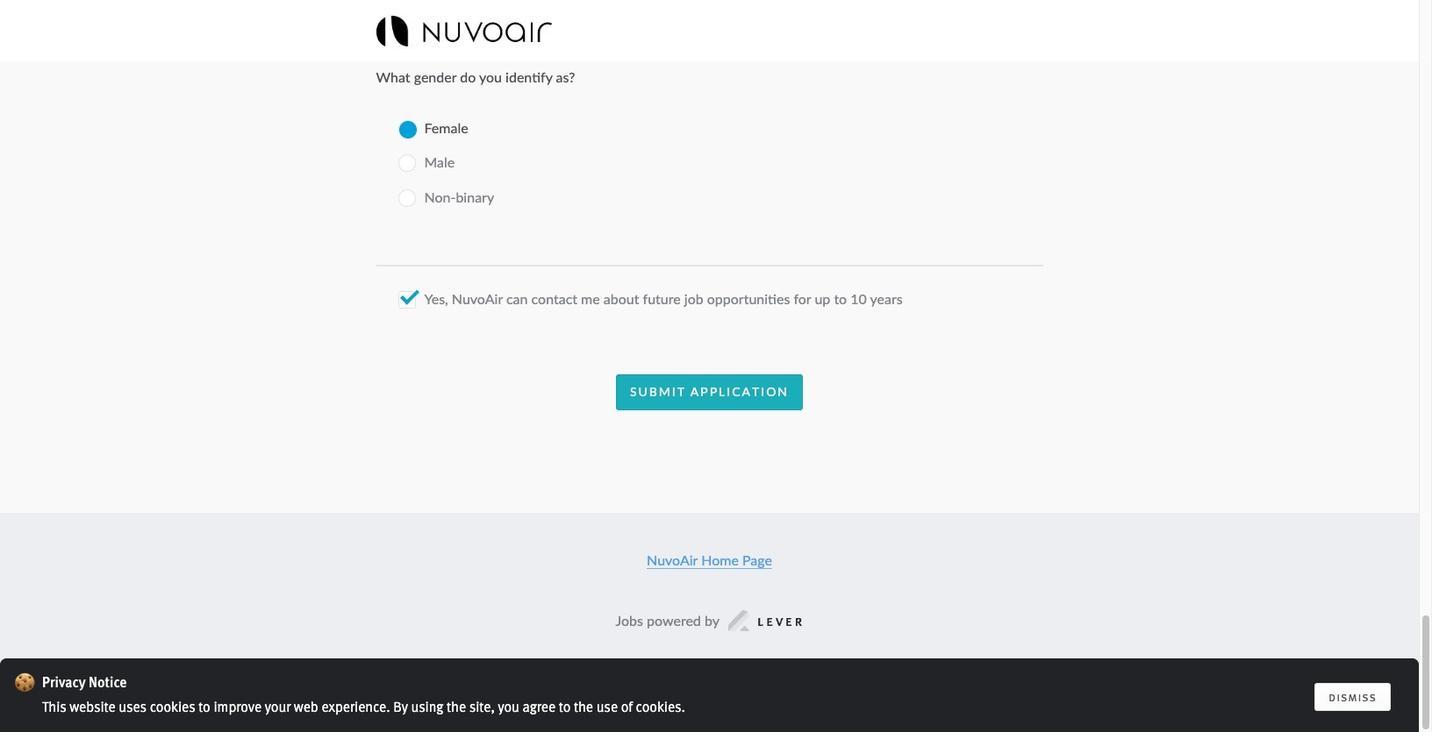 Task type: describe. For each thing, give the bounding box(es) containing it.
lever logo image
[[728, 611, 803, 632]]



Task type: locate. For each thing, give the bounding box(es) containing it.
None checkbox
[[398, 19, 416, 37], [398, 291, 416, 309], [398, 19, 416, 37], [398, 291, 416, 309]]

nuvoair logo image
[[376, 15, 552, 46]]

None radio
[[398, 120, 416, 137], [398, 155, 416, 172], [398, 190, 416, 207], [398, 120, 416, 137], [398, 155, 416, 172], [398, 190, 416, 207]]

None checkbox
[[398, 0, 416, 2]]



Task type: vqa. For each thing, say whether or not it's contained in the screenshot.
email field
no



